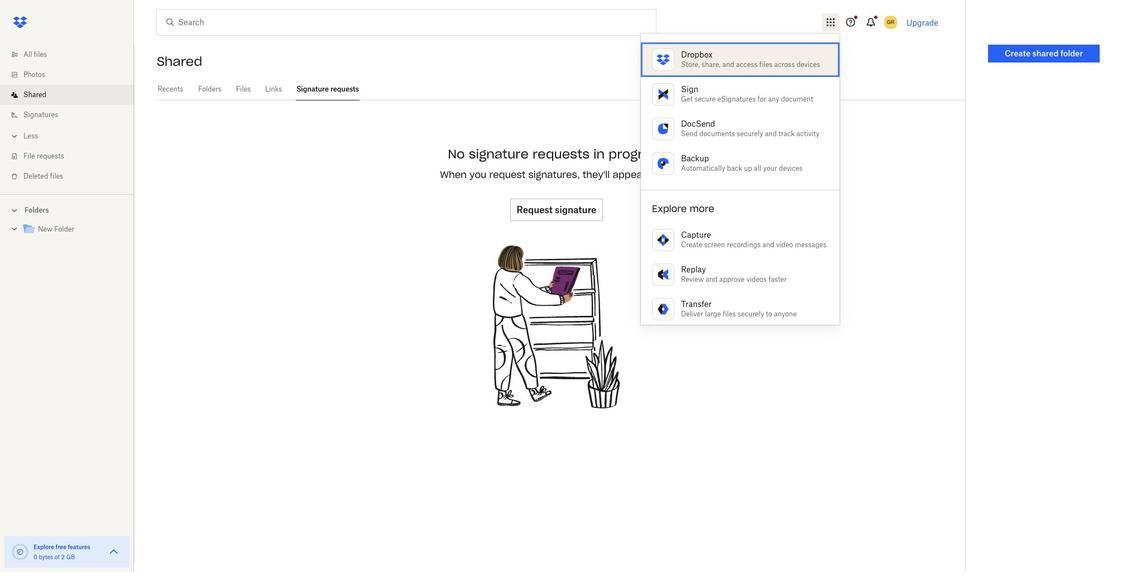 Task type: vqa. For each thing, say whether or not it's contained in the screenshot.
and in 'DROPBOX STORE, SHARE, AND ACCESS FILES ACROSS DEVICES'
yes



Task type: describe. For each thing, give the bounding box(es) containing it.
documents
[[700, 130, 735, 138]]

video
[[777, 241, 793, 249]]

across
[[775, 60, 795, 69]]

files
[[236, 85, 251, 93]]

you
[[470, 169, 487, 180]]

shared inside list item
[[23, 90, 46, 99]]

no signature requests in progress
[[448, 146, 666, 162]]

signature requests
[[297, 85, 359, 93]]

your
[[764, 164, 778, 173]]

for
[[758, 95, 767, 103]]

recordings
[[727, 241, 761, 249]]

explore more
[[652, 203, 715, 214]]

appear
[[613, 169, 647, 180]]

up
[[744, 164, 753, 173]]

replay review and approve videos faster
[[681, 265, 787, 284]]

here.
[[649, 169, 673, 180]]

create inside button
[[1005, 49, 1031, 58]]

anyone
[[774, 310, 797, 318]]

deliver
[[681, 310, 704, 318]]

all files
[[23, 50, 47, 59]]

document
[[782, 95, 814, 103]]

store,
[[681, 60, 700, 69]]

access
[[736, 60, 758, 69]]

signatures
[[23, 111, 58, 119]]

signatures,
[[529, 169, 580, 180]]

file requests
[[23, 152, 64, 160]]

dropbox
[[681, 50, 713, 59]]

folder
[[54, 225, 74, 233]]

folders inside tab list
[[198, 85, 222, 93]]

when you request signatures, they'll appear here.
[[440, 169, 673, 180]]

files inside dropbox store, share, and access files across devices
[[760, 60, 773, 69]]

capture create screen recordings and video messages
[[681, 230, 827, 249]]

share,
[[702, 60, 721, 69]]

signatures link
[[9, 105, 134, 125]]

2
[[61, 554, 65, 561]]

upgrade link
[[907, 18, 939, 27]]

deleted files link
[[9, 166, 134, 187]]

less
[[23, 132, 38, 140]]

any
[[769, 95, 780, 103]]

photos link
[[9, 65, 134, 85]]

review
[[681, 275, 704, 284]]

capture
[[681, 230, 711, 240]]

messages
[[795, 241, 827, 249]]

docsend
[[681, 119, 716, 128]]

signature requests link
[[296, 78, 360, 99]]

less image
[[9, 131, 20, 142]]

new
[[38, 225, 53, 233]]

more
[[690, 203, 715, 214]]

new folder
[[38, 225, 74, 233]]

approve
[[720, 275, 745, 284]]

videos
[[747, 275, 767, 284]]

2 horizontal spatial requests
[[533, 146, 590, 162]]

no
[[448, 146, 465, 162]]

all
[[23, 50, 32, 59]]

bytes
[[39, 554, 53, 561]]

file
[[23, 152, 35, 160]]

free
[[56, 544, 66, 551]]

links
[[265, 85, 282, 93]]

esignatures
[[718, 95, 756, 103]]

secure
[[695, 95, 716, 103]]

files right all at left top
[[34, 50, 47, 59]]

faster
[[769, 275, 787, 284]]

folders inside button
[[25, 206, 49, 214]]

request
[[490, 169, 526, 180]]

progress
[[609, 146, 666, 162]]

to
[[766, 310, 773, 318]]

new folder link
[[22, 222, 125, 237]]



Task type: locate. For each thing, give the bounding box(es) containing it.
1 vertical spatial create
[[681, 241, 703, 249]]

of
[[55, 554, 60, 561]]

securely
[[737, 130, 764, 138], [738, 310, 764, 318]]

0 vertical spatial securely
[[737, 130, 764, 138]]

0 horizontal spatial requests
[[37, 152, 64, 160]]

0 vertical spatial explore
[[652, 203, 687, 214]]

and left track
[[765, 130, 777, 138]]

tab list
[[157, 78, 966, 101]]

list containing all files
[[0, 38, 134, 194]]

create shared folder
[[1005, 49, 1084, 58]]

shared up the recents link
[[157, 54, 202, 69]]

requests for signature requests
[[331, 85, 359, 93]]

devices inside backup automatically back up all your devices
[[779, 164, 803, 173]]

and inside capture create screen recordings and video messages
[[763, 241, 775, 249]]

files link
[[236, 78, 251, 99]]

all
[[754, 164, 762, 173]]

explore left more
[[652, 203, 687, 214]]

signature
[[469, 146, 529, 162]]

backup
[[681, 154, 709, 163]]

send
[[681, 130, 698, 138]]

docsend send documents securely and track activity
[[681, 119, 820, 138]]

files right deleted
[[50, 172, 63, 180]]

requests inside tab list
[[331, 85, 359, 93]]

shared
[[157, 54, 202, 69], [23, 90, 46, 99]]

explore inside explore free features 0 bytes of 2 gb
[[34, 544, 54, 551]]

devices inside dropbox store, share, and access files across devices
[[797, 60, 821, 69]]

and left "video"
[[763, 241, 775, 249]]

explore up bytes
[[34, 544, 54, 551]]

signature
[[297, 85, 329, 93]]

gb
[[66, 554, 75, 561]]

1 vertical spatial explore
[[34, 544, 54, 551]]

1 vertical spatial devices
[[779, 164, 803, 173]]

activity
[[797, 130, 820, 138]]

screen
[[704, 241, 726, 249]]

all files link
[[9, 45, 134, 65]]

1 horizontal spatial requests
[[331, 85, 359, 93]]

shared list item
[[0, 85, 134, 105]]

explore
[[652, 203, 687, 214], [34, 544, 54, 551]]

links link
[[265, 78, 283, 99]]

0 vertical spatial shared
[[157, 54, 202, 69]]

transfer
[[681, 299, 712, 309]]

1 vertical spatial folders
[[25, 206, 49, 214]]

securely inside docsend send documents securely and track activity
[[737, 130, 764, 138]]

devices
[[797, 60, 821, 69], [779, 164, 803, 173]]

0
[[34, 554, 37, 561]]

files right large
[[723, 310, 736, 318]]

large
[[705, 310, 721, 318]]

files left across
[[760, 60, 773, 69]]

1 horizontal spatial shared
[[157, 54, 202, 69]]

0 vertical spatial create
[[1005, 49, 1031, 58]]

1 horizontal spatial create
[[1005, 49, 1031, 58]]

dropbox image
[[9, 11, 31, 34]]

create shared folder button
[[989, 45, 1100, 63]]

file requests link
[[9, 146, 134, 166]]

transfer deliver large files securely to anyone
[[681, 299, 797, 318]]

back
[[727, 164, 743, 173]]

photos
[[23, 70, 45, 79]]

0 horizontal spatial create
[[681, 241, 703, 249]]

1 horizontal spatial explore
[[652, 203, 687, 214]]

recents link
[[157, 78, 184, 99]]

1 horizontal spatial folders
[[198, 85, 222, 93]]

requests right the signature
[[331, 85, 359, 93]]

folders link
[[198, 78, 222, 99]]

when
[[440, 169, 467, 180]]

securely up backup automatically back up all your devices
[[737, 130, 764, 138]]

upgrade
[[907, 18, 939, 27]]

they'll
[[583, 169, 610, 180]]

1 vertical spatial securely
[[738, 310, 764, 318]]

explore free features 0 bytes of 2 gb
[[34, 544, 90, 561]]

and inside docsend send documents securely and track activity
[[765, 130, 777, 138]]

create down capture
[[681, 241, 703, 249]]

list
[[0, 38, 134, 194]]

sign get secure esignatures for any document
[[681, 84, 814, 103]]

quota usage element
[[11, 543, 29, 561]]

0 horizontal spatial explore
[[34, 544, 54, 551]]

and right review
[[706, 275, 718, 284]]

requests for file requests
[[37, 152, 64, 160]]

replay
[[681, 265, 706, 274]]

securely left to
[[738, 310, 764, 318]]

sign
[[681, 84, 699, 94]]

illustration of an empty shelf image
[[473, 243, 641, 411]]

dropbox store, share, and access files across devices
[[681, 50, 821, 69]]

automatically
[[681, 164, 726, 173]]

requests
[[331, 85, 359, 93], [533, 146, 590, 162], [37, 152, 64, 160]]

folders up new
[[25, 206, 49, 214]]

devices right across
[[797, 60, 821, 69]]

0 vertical spatial folders
[[198, 85, 222, 93]]

shared down the photos on the top of page
[[23, 90, 46, 99]]

tab list containing recents
[[157, 78, 966, 101]]

and inside dropbox store, share, and access files across devices
[[723, 60, 735, 69]]

1 vertical spatial shared
[[23, 90, 46, 99]]

recents
[[158, 85, 183, 93]]

and
[[723, 60, 735, 69], [765, 130, 777, 138], [763, 241, 775, 249], [706, 275, 718, 284]]

explore for explore free features 0 bytes of 2 gb
[[34, 544, 54, 551]]

create inside capture create screen recordings and video messages
[[681, 241, 703, 249]]

shared
[[1033, 49, 1059, 58]]

securely inside transfer deliver large files securely to anyone
[[738, 310, 764, 318]]

deleted files
[[23, 172, 63, 180]]

deleted
[[23, 172, 48, 180]]

folder
[[1061, 49, 1084, 58]]

0 horizontal spatial folders
[[25, 206, 49, 214]]

files inside transfer deliver large files securely to anyone
[[723, 310, 736, 318]]

folders button
[[0, 202, 134, 218]]

0 horizontal spatial shared
[[23, 90, 46, 99]]

folders left files at top
[[198, 85, 222, 93]]

in
[[594, 146, 605, 162]]

and inside the replay review and approve videos faster
[[706, 275, 718, 284]]

folders
[[198, 85, 222, 93], [25, 206, 49, 214]]

get
[[681, 95, 693, 103]]

explore for explore more
[[652, 203, 687, 214]]

create left shared
[[1005, 49, 1031, 58]]

track
[[779, 130, 795, 138]]

devices right your
[[779, 164, 803, 173]]

0 vertical spatial devices
[[797, 60, 821, 69]]

requests right file
[[37, 152, 64, 160]]

features
[[68, 544, 90, 551]]

files
[[34, 50, 47, 59], [760, 60, 773, 69], [50, 172, 63, 180], [723, 310, 736, 318]]

requests up when you request signatures, they'll appear here.
[[533, 146, 590, 162]]

and right "share," on the right
[[723, 60, 735, 69]]

create
[[1005, 49, 1031, 58], [681, 241, 703, 249]]

shared link
[[9, 85, 134, 105]]



